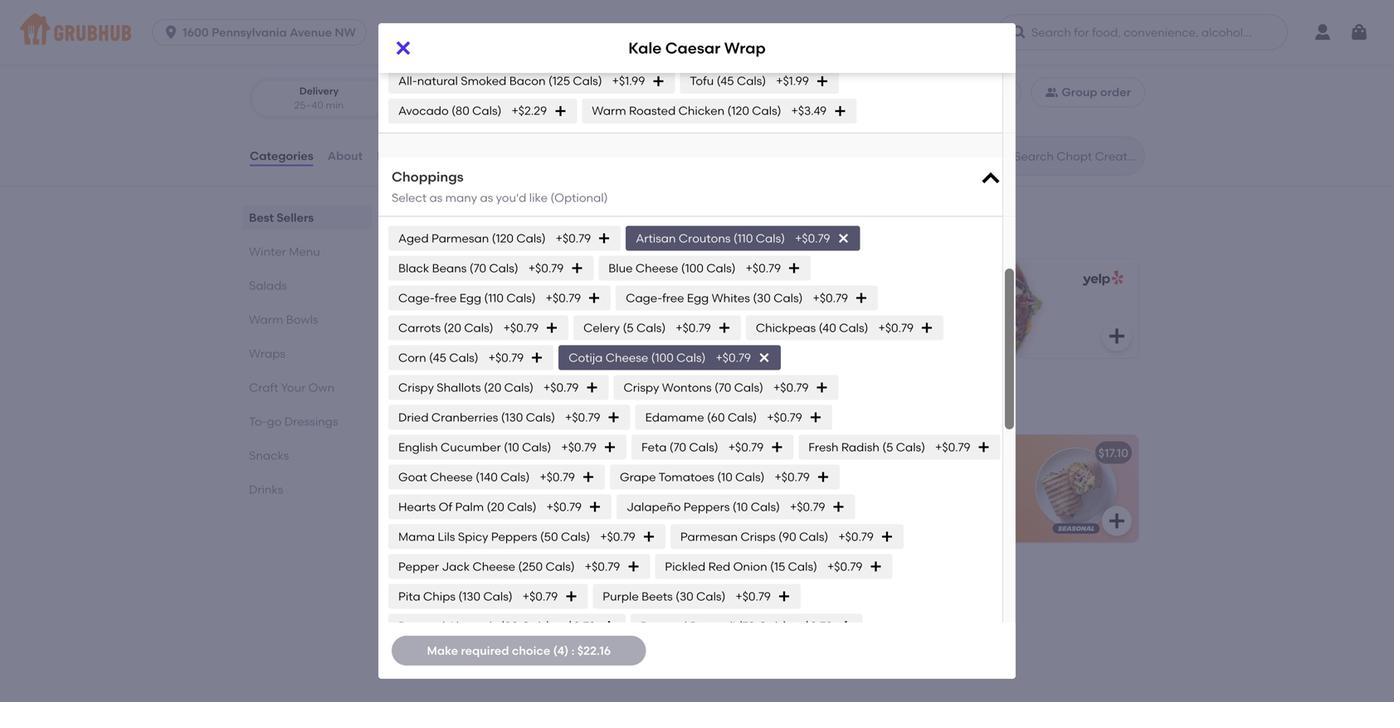 Task type: locate. For each thing, give the bounding box(es) containing it.
0 horizontal spatial (45
[[429, 351, 446, 365]]

0 vertical spatial wrap
[[724, 39, 766, 57]]

bowls
[[286, 313, 318, 327]]

beans, down goat cheese (140 cals)
[[452, 487, 490, 501]]

& up pepper jack cheese (250 cals)
[[473, 537, 482, 551]]

0 horizontal spatial free
[[435, 291, 457, 305]]

kale inside kale caesar wrap $10.61 +
[[421, 304, 446, 318]]

cotija up 'mama lils spicy peppers (50 cals)'
[[486, 503, 518, 518]]

1 cotija from the left
[[486, 503, 518, 518]]

2 chicken, from the left
[[856, 470, 903, 484]]

goddess right radish
[[881, 446, 932, 460]]

corn (45 cals)
[[398, 351, 478, 365]]

best inside the best sellers most ordered on grubhub
[[405, 207, 443, 228]]

0 vertical spatial kale
[[628, 39, 662, 57]]

1 chicken, from the left
[[484, 470, 531, 484]]

0 vertical spatial (100
[[681, 261, 704, 275]]

own inside craft your own salad $10.96 +
[[853, 304, 879, 318]]

0 horizontal spatial (140
[[439, 44, 461, 58]]

(20 right the shallots
[[484, 381, 501, 395]]

sellers for best sellers
[[277, 211, 314, 225]]

0 horizontal spatial vegetables,
[[418, 503, 483, 518]]

crispy
[[398, 381, 434, 395], [624, 381, 659, 395]]

craft for craft your own salad $10.96 +
[[792, 304, 822, 318]]

(5 right radish
[[882, 441, 893, 455]]

beans
[[432, 261, 467, 275]]

egg left "whites"
[[687, 291, 709, 305]]

0 vertical spatial caesar
[[665, 39, 721, 57]]

1 free from the left
[[435, 291, 457, 305]]

craft inside craft your own salad $10.96 +
[[792, 304, 822, 318]]

crispy for crispy wontons (70 cals)
[[624, 381, 659, 395]]

2 pickled from the left
[[896, 487, 937, 501]]

2 and from the left
[[930, 520, 952, 534]]

0 horizontal spatial $17.10
[[727, 446, 757, 460]]

1 +$1.99 from the left
[[612, 74, 645, 88]]

1 vertical spatial +$3.49
[[791, 104, 827, 118]]

cotija down spicy jalapeño goddess wrap
[[858, 503, 890, 518]]

1 vertical spatial kale
[[421, 304, 446, 318]]

svg image for crispy shallots (20 cals)
[[585, 381, 599, 395]]

egg
[[459, 291, 481, 305], [687, 291, 709, 305]]

(20 right carrots on the left top of the page
[[444, 321, 461, 335]]

tomatoes
[[659, 470, 714, 485]]

(45
[[717, 74, 734, 88], [429, 351, 446, 365]]

chips, down of
[[418, 520, 451, 534]]

1 radish, from the left
[[564, 470, 602, 484]]

(80 up make required choice (4) : $22.16
[[500, 620, 518, 634]]

as down choppings
[[429, 191, 443, 205]]

1 horizontal spatial cabbage
[[790, 537, 842, 551]]

2 chips, from the left
[[790, 520, 823, 534]]

and for wrap
[[930, 520, 952, 534]]

radish, for salad
[[564, 470, 602, 484]]

1 cage- from the left
[[398, 291, 435, 305]]

cals) up 'mama lils spicy peppers (50 cals)'
[[507, 500, 536, 514]]

1 min from the left
[[326, 99, 344, 111]]

cilantro
[[485, 537, 528, 551], [856, 537, 899, 551]]

carrots
[[398, 321, 441, 335]]

0 vertical spatial (130
[[501, 411, 523, 425]]

2 scallions, from the left
[[826, 520, 877, 534]]

kale up the $10.61
[[421, 304, 446, 318]]

1 horizontal spatial spicy
[[865, 487, 893, 501]]

svg image for grilled chicken (120 cals)
[[593, 15, 606, 28]]

cals) right (90
[[799, 530, 828, 544]]

cals) down smoked
[[472, 104, 502, 118]]

1 spicy from the left
[[493, 487, 522, 501]]

0 vertical spatial salad
[[882, 304, 915, 318]]

1 and from the left
[[558, 520, 580, 534]]

spicy down spicy jalapeño goddess wrap
[[865, 487, 893, 501]]

+$0.79 for carrots (20 cals)
[[503, 321, 539, 335]]

1 horizontal spatial (5
[[882, 441, 893, 455]]

0 horizontal spatial own
[[308, 381, 335, 395]]

1 horizontal spatial romaine
[[880, 520, 927, 534]]

spicy for salad
[[493, 487, 522, 501]]

2 spicy from the left
[[865, 487, 893, 501]]

radish, down spicy jalapeño goddess wrap
[[936, 470, 974, 484]]

pickled for salad
[[524, 487, 565, 501]]

2 +$1.99 from the left
[[776, 74, 809, 88]]

1 horizontal spatial and
[[930, 520, 952, 534]]

1 & from the left
[[473, 537, 482, 551]]

(40
[[819, 321, 836, 335]]

cals) right 'on'
[[516, 232, 546, 246]]

your for craft your own salad $10.96 +
[[825, 304, 850, 318]]

0 horizontal spatial spicy
[[418, 446, 449, 460]]

panko up of
[[418, 470, 453, 484]]

broccoli
[[690, 620, 736, 634]]

+$0.79 for blue cheese (100 cals)
[[746, 261, 781, 275]]

0 horizontal spatial parmesan
[[432, 232, 489, 246]]

parmesan up black beans (70 cals)
[[432, 232, 489, 246]]

1 horizontal spatial cage-
[[626, 291, 662, 305]]

1 horizontal spatial +$1.99
[[776, 74, 809, 88]]

1 horizontal spatial parmesan
[[680, 530, 738, 544]]

1 cabbage from the left
[[418, 537, 470, 551]]

cranberries
[[431, 411, 498, 425]]

1 vertical spatial (20
[[484, 381, 501, 395]]

best
[[405, 207, 443, 228], [249, 211, 274, 225]]

people icon image
[[1045, 86, 1058, 99]]

sellers down the categories button
[[277, 211, 314, 225]]

whites
[[712, 291, 750, 305]]

fried down fresh at the right of the page
[[828, 470, 853, 484]]

2 horizontal spatial spicy
[[790, 446, 821, 460]]

+$0.79 for artisan croutons (110 cals)
[[795, 232, 830, 246]]

(45 right the corn
[[429, 351, 446, 365]]

2 cilantro from the left
[[856, 537, 899, 551]]

2 goddess from the left
[[881, 446, 932, 460]]

artisan
[[636, 232, 676, 246]]

1 as from the left
[[429, 191, 443, 205]]

group order
[[1062, 85, 1131, 99]]

1 horizontal spatial goddess
[[881, 446, 932, 460]]

(110 right 'croutons'
[[733, 232, 753, 246]]

(100
[[681, 261, 704, 275], [651, 351, 674, 365]]

2 tortilla from the left
[[939, 503, 975, 518]]

+ up corn (45 cals)
[[453, 323, 460, 337]]

fried
[[456, 470, 482, 484], [828, 470, 853, 484]]

1 horizontal spatial cilantro
[[856, 537, 899, 551]]

0 horizontal spatial cabbage
[[418, 537, 470, 551]]

(110
[[733, 232, 753, 246], [484, 291, 504, 305]]

(363)
[[285, 25, 314, 39]]

pickled red onion (15 cals)
[[665, 560, 817, 574]]

you'd
[[496, 191, 526, 205]]

1 horizontal spatial cheese,
[[893, 503, 936, 518]]

1 $17.10 from the left
[[727, 446, 757, 460]]

2 $17.10 from the left
[[1098, 446, 1129, 460]]

cabbage right the "crisps"
[[790, 537, 842, 551]]

2 radish, from the left
[[936, 470, 974, 484]]

cals) right (40
[[839, 321, 868, 335]]

2 min from the left
[[489, 99, 507, 111]]

avocado (80 cals)
[[398, 104, 502, 118]]

radish,
[[564, 470, 602, 484], [936, 470, 974, 484]]

romaine up (250
[[508, 520, 555, 534]]

peppers
[[684, 500, 730, 514], [491, 530, 537, 544]]

cals) up jalapeño peppers (10 cals)
[[735, 470, 765, 485]]

craft
[[792, 304, 822, 318], [249, 381, 278, 395]]

1 panko fried chicken, fresh radish, black beans, spicy pickled vegetables, cotija cheese, tortilla chips, scallions, romaine and cabbage & cilantro blend from the left
[[418, 470, 603, 551]]

cals) right (250
[[546, 560, 575, 574]]

1 vertical spatial (45
[[429, 351, 446, 365]]

0 horizontal spatial +
[[453, 323, 460, 337]]

1 yelp image from the left
[[708, 271, 752, 287]]

black down goat
[[418, 487, 449, 501]]

wild-
[[581, 44, 611, 58]]

chicken left (190
[[700, 14, 746, 28]]

2 vegetables, from the left
[[790, 503, 855, 518]]

(70 for wontons
[[714, 381, 731, 395]]

chicken, down spicy jalapeño goddess wrap
[[856, 470, 903, 484]]

chicken, down spicy jalapeño goddess salad
[[484, 470, 531, 484]]

svg image
[[855, 15, 868, 28], [1349, 22, 1369, 42], [652, 75, 665, 88], [816, 75, 829, 88], [833, 104, 847, 118], [598, 232, 611, 245], [570, 262, 584, 275], [788, 262, 801, 275], [588, 292, 601, 305], [545, 322, 559, 335], [718, 322, 731, 335], [735, 326, 755, 346], [1107, 326, 1127, 346], [530, 352, 544, 365], [758, 352, 771, 365], [585, 381, 599, 395], [815, 381, 829, 395], [977, 441, 990, 454], [817, 471, 830, 484], [735, 511, 755, 531], [1107, 511, 1127, 531], [880, 531, 894, 544], [778, 591, 791, 604], [602, 620, 616, 634]]

craft down wraps
[[249, 381, 278, 395]]

tortilla for wrap
[[939, 503, 975, 518]]

cheese,
[[521, 503, 564, 518], [893, 503, 936, 518]]

cheese, for salad
[[521, 503, 564, 518]]

+ left (15
[[753, 568, 760, 582]]

your for craft your own
[[281, 381, 306, 395]]

fresh for wrap
[[906, 470, 933, 484]]

(120 for blue cheese (100 cals)
[[492, 232, 514, 246]]

scallions, for spicy jalapeño goddess wrap
[[826, 520, 877, 534]]

1 vertical spatial (110
[[484, 291, 504, 305]]

2 cabbage from the left
[[790, 537, 842, 551]]

0 horizontal spatial crispy
[[398, 381, 434, 395]]

1 horizontal spatial &
[[845, 537, 854, 551]]

of
[[439, 500, 452, 514]]

grubhub
[[500, 230, 550, 244]]

go
[[267, 415, 282, 429]]

+ inside kale caesar wrap $10.61 +
[[453, 323, 460, 337]]

pickled
[[665, 560, 706, 574]]

bowl
[[527, 568, 555, 582]]

best up the most
[[405, 207, 443, 228]]

1 horizontal spatial radish,
[[936, 470, 974, 484]]

svg image for pita chips (130 cals)
[[565, 591, 578, 604]]

palm
[[455, 500, 484, 514]]

2 free from the left
[[662, 291, 684, 305]]

svg image for black beans (70 cals)
[[570, 262, 584, 275]]

and for salad
[[558, 520, 580, 534]]

chicken down 'tofu'
[[678, 104, 725, 118]]

chicken
[[438, 14, 484, 28], [700, 14, 746, 28], [678, 104, 725, 118]]

$10.96
[[792, 323, 827, 337]]

wild-caught shrimp (80 cals)
[[581, 44, 747, 58]]

1 goddess from the left
[[510, 446, 560, 460]]

spicy right lils
[[458, 530, 488, 544]]

onion
[[733, 560, 767, 574]]

0 horizontal spatial cotija
[[486, 503, 518, 518]]

1 fried from the left
[[456, 470, 482, 484]]

(130 for chips
[[458, 590, 481, 604]]

as left "you'd"
[[480, 191, 493, 205]]

(70 up (60
[[714, 381, 731, 395]]

+$1.99 for all-natural smoked bacon (125 cals)
[[612, 74, 645, 88]]

(100 for cotija cheese (100 cals)
[[651, 351, 674, 365]]

0 vertical spatial own
[[853, 304, 879, 318]]

0 vertical spatial (20
[[444, 321, 461, 335]]

svg image for celery (5 cals)
[[718, 322, 731, 335]]

$17.10
[[727, 446, 757, 460], [1098, 446, 1129, 460]]

cheese, down spicy jalapeño goddess wrap
[[893, 503, 936, 518]]

+$3.49
[[551, 14, 586, 28], [791, 104, 827, 118]]

cals) up cotija cheese (100 cals)
[[636, 321, 666, 335]]

2 egg from the left
[[687, 291, 709, 305]]

1 horizontal spatial egg
[[687, 291, 709, 305]]

warm bowls
[[249, 313, 318, 327]]

2 as from the left
[[480, 191, 493, 205]]

caesar down fried
[[665, 39, 721, 57]]

(130 for cranberries
[[501, 411, 523, 425]]

svg image for jalapeño peppers (10 cals)
[[832, 501, 845, 514]]

2 yelp image from the left
[[1080, 271, 1124, 287]]

search icon image
[[987, 146, 1007, 166]]

0 horizontal spatial craft
[[249, 381, 278, 395]]

0 horizontal spatial winter menu
[[249, 245, 320, 259]]

+$0.79 for roasted almonds (80 cals)
[[560, 620, 596, 634]]

& right (90
[[845, 537, 854, 551]]

0 horizontal spatial jalapeño
[[452, 446, 507, 460]]

chicken, for salad
[[484, 470, 531, 484]]

svg image for edamame (60 cals)
[[809, 411, 822, 425]]

+$0.79 for pita chips (130 cals)
[[523, 590, 558, 604]]

celery (5 cals)
[[583, 321, 666, 335]]

kale
[[628, 39, 662, 57], [421, 304, 446, 318]]

1 horizontal spatial menu
[[468, 396, 516, 417]]

2 romaine from the left
[[880, 520, 927, 534]]

own up the chickpeas (40 cals)
[[853, 304, 879, 318]]

2 crispy from the left
[[624, 381, 659, 395]]

1 black from the left
[[418, 487, 449, 501]]

1 cheese, from the left
[[521, 503, 564, 518]]

chicken, for wrap
[[856, 470, 903, 484]]

cage- for cage-free egg whites (30 cals)
[[626, 291, 662, 305]]

1 egg from the left
[[459, 291, 481, 305]]

sellers for best sellers most ordered on grubhub
[[448, 207, 505, 228]]

wrap inside kale caesar wrap $10.61 +
[[493, 304, 525, 318]]

blue
[[608, 261, 633, 275]]

1 cilantro from the left
[[485, 537, 528, 551]]

jalapeño for spicy jalapeño goddess salad
[[452, 446, 507, 460]]

scallions, down palm at the bottom of the page
[[454, 520, 505, 534]]

goddess for wrap
[[881, 446, 932, 460]]

tortilla for salad
[[567, 503, 603, 518]]

own for craft your own
[[308, 381, 335, 395]]

1 vertical spatial wrap
[[493, 304, 525, 318]]

1 pickled from the left
[[524, 487, 565, 501]]

svg image for avocado (80 cals)
[[554, 104, 567, 118]]

feta (70 cals)
[[641, 441, 718, 455]]

svg image for cotija cheese (100 cals)
[[758, 352, 771, 365]]

0 horizontal spatial sellers
[[277, 211, 314, 225]]

cage- down black
[[398, 291, 435, 305]]

0 horizontal spatial +$1.99
[[612, 74, 645, 88]]

1 chips, from the left
[[418, 520, 451, 534]]

0 horizontal spatial your
[[281, 381, 306, 395]]

2 horizontal spatial (80
[[697, 44, 715, 58]]

crispy down cotija cheese (100 cals)
[[624, 381, 659, 395]]

sellers up the aged parmesan (120 cals)
[[448, 207, 505, 228]]

:
[[571, 644, 575, 658]]

(45 for corn
[[429, 351, 446, 365]]

1 horizontal spatial wrap
[[724, 39, 766, 57]]

(110 down black beans (70 cals)
[[484, 291, 504, 305]]

2 & from the left
[[845, 537, 854, 551]]

shrimp
[[654, 44, 694, 58]]

1 horizontal spatial (30
[[753, 291, 771, 305]]

2 horizontal spatial panko
[[790, 470, 825, 484]]

0 horizontal spatial goddess
[[510, 446, 560, 460]]

cals) up bacon
[[512, 14, 541, 28]]

(100 for blue cheese (100 cals)
[[681, 261, 704, 275]]

1 horizontal spatial craft
[[792, 304, 822, 318]]

1 vertical spatial winter menu
[[405, 396, 516, 417]]

main navigation navigation
[[0, 0, 1394, 65]]

+$0.79 for feta (70 cals)
[[728, 441, 764, 455]]

corn
[[398, 351, 426, 365]]

yelp image
[[708, 271, 752, 287], [1080, 271, 1124, 287]]

$17.10 for wrap
[[1098, 446, 1129, 460]]

(80 right mi
[[451, 104, 470, 118]]

artisan croutons (110 cals)
[[636, 232, 785, 246]]

like
[[529, 191, 548, 205]]

svg image for artisan croutons (110 cals)
[[837, 232, 850, 245]]

option group containing delivery 25–40 min
[[249, 77, 534, 120]]

0 horizontal spatial cheese,
[[521, 503, 564, 518]]

0 horizontal spatial egg
[[459, 291, 481, 305]]

best sellers most ordered on grubhub
[[405, 207, 550, 244]]

(140 up natural
[[439, 44, 461, 58]]

0 horizontal spatial black
[[418, 487, 449, 501]]

svg image for pickled red onion (15 cals)
[[869, 561, 883, 574]]

0 vertical spatial (10
[[504, 441, 519, 455]]

on
[[482, 230, 497, 244]]

2 vertical spatial wrap
[[935, 446, 966, 460]]

+$3.49 down "+$4.49"
[[791, 104, 827, 118]]

cals) down edamame (60 cals)
[[689, 441, 718, 455]]

(80
[[697, 44, 715, 58], [451, 104, 470, 118], [500, 620, 518, 634]]

own up dressings
[[308, 381, 335, 395]]

1 horizontal spatial (140
[[476, 470, 498, 485]]

0 horizontal spatial spicy
[[493, 487, 522, 501]]

0 horizontal spatial kale
[[421, 304, 446, 318]]

+ right chickpeas
[[827, 323, 834, 337]]

2 horizontal spatial wrap
[[935, 446, 966, 460]]

cals) right (60
[[728, 411, 757, 425]]

2 fresh from the left
[[906, 470, 933, 484]]

2 horizontal spatial jalapeño
[[824, 446, 879, 460]]

1 horizontal spatial caesar
[[665, 39, 721, 57]]

0 horizontal spatial +$3.49
[[551, 14, 586, 28]]

roasted up make
[[398, 620, 445, 634]]

option group
[[249, 77, 534, 120]]

0 horizontal spatial beans,
[[452, 487, 490, 501]]

1 horizontal spatial fried
[[828, 470, 853, 484]]

wrap
[[724, 39, 766, 57], [493, 304, 525, 318], [935, 446, 966, 460]]

1 horizontal spatial panko fried chicken, fresh radish, black beans, spicy pickled vegetables, cotija cheese, tortilla chips, scallions, romaine and cabbage & cilantro blend
[[790, 470, 975, 551]]

crisps
[[741, 530, 776, 544]]

2 panko fried chicken, fresh radish, black beans, spicy pickled vegetables, cotija cheese, tortilla chips, scallions, romaine and cabbage & cilantro blend from the left
[[790, 470, 975, 551]]

2 blend from the left
[[902, 537, 934, 551]]

1 scallions, from the left
[[454, 520, 505, 534]]

panko for spicy jalapeño goddess salad
[[418, 470, 453, 484]]

1 vertical spatial peppers
[[491, 530, 537, 544]]

warm
[[592, 104, 626, 118], [249, 313, 283, 327]]

0 horizontal spatial winter
[[249, 245, 286, 259]]

ordered
[[435, 230, 480, 244]]

svg image for tofu (45 cals)
[[816, 75, 829, 88]]

2 cotija from the left
[[858, 503, 890, 518]]

2 cheese, from the left
[[893, 503, 936, 518]]

1 horizontal spatial $17.10
[[1098, 446, 1129, 460]]

panko down fresh at the right of the page
[[790, 470, 825, 484]]

beans, down radish
[[824, 487, 862, 501]]

+$1.99 down "+$4.49"
[[776, 74, 809, 88]]

salad
[[882, 304, 915, 318], [563, 446, 596, 460]]

blend
[[530, 537, 563, 551], [902, 537, 934, 551]]

1 fresh from the left
[[534, 470, 561, 484]]

mi
[[437, 99, 449, 111]]

cheese down artisan
[[636, 261, 678, 275]]

cals) down 'on'
[[489, 261, 518, 275]]

caesar inside kale caesar wrap $10.61 +
[[449, 304, 490, 318]]

(10 for peppers
[[733, 500, 748, 514]]

1 romaine from the left
[[508, 520, 555, 534]]

group order button
[[1031, 77, 1145, 107]]

vegetables, for spicy jalapeño goddess wrap
[[790, 503, 855, 518]]

(130 down serrano heatwave bowl
[[458, 590, 481, 604]]

+$0.79 for grape tomatoes (10 cals)
[[775, 470, 810, 485]]

cals)
[[512, 14, 541, 28], [774, 14, 803, 28], [464, 44, 493, 58], [718, 44, 747, 58], [573, 74, 602, 88], [737, 74, 766, 88], [472, 104, 502, 118], [752, 104, 781, 118], [516, 232, 546, 246], [756, 232, 785, 246], [489, 261, 518, 275], [706, 261, 736, 275], [506, 291, 536, 305], [774, 291, 803, 305], [464, 321, 493, 335], [636, 321, 666, 335], [839, 321, 868, 335], [449, 351, 478, 365], [676, 351, 706, 365], [504, 381, 533, 395], [734, 381, 763, 395], [526, 411, 555, 425], [728, 411, 757, 425], [522, 441, 551, 455], [689, 441, 718, 455], [896, 441, 925, 455], [500, 470, 530, 485], [735, 470, 765, 485], [507, 500, 536, 514], [751, 500, 780, 514], [561, 530, 590, 544], [799, 530, 828, 544], [546, 560, 575, 574], [788, 560, 817, 574], [483, 590, 513, 604], [696, 590, 726, 604], [521, 620, 550, 634], [758, 620, 787, 634]]

(80 up 'tofu'
[[697, 44, 715, 58]]

1 vertical spatial craft
[[249, 381, 278, 395]]

pennsylvania
[[212, 25, 287, 39]]

2 cage- from the left
[[626, 291, 662, 305]]

mama
[[398, 530, 435, 544]]

cals) up spicy jalapeño goddess salad
[[526, 411, 555, 425]]

roasted down purple beets (30 cals)
[[640, 620, 687, 634]]

min down delivery
[[326, 99, 344, 111]]

fresh down spicy jalapeño goddess wrap
[[906, 470, 933, 484]]

0 horizontal spatial caesar
[[449, 304, 490, 318]]

1 blend from the left
[[530, 537, 563, 551]]

kale for kale caesar wrap $10.61 +
[[421, 304, 446, 318]]

0 horizontal spatial warm
[[249, 313, 283, 327]]

(100 down 'croutons'
[[681, 261, 704, 275]]

panko fried chicken, fresh radish, black beans, spicy pickled vegetables, cotija cheese, tortilla chips, scallions, romaine and cabbage & cilantro blend
[[418, 470, 603, 551], [790, 470, 975, 551]]

(120 up all-natural smoked bacon (125 cals) on the left top of page
[[487, 14, 509, 28]]

(140 down spicy jalapeño goddess salad
[[476, 470, 498, 485]]

(20 right palm at the bottom of the page
[[487, 500, 504, 514]]

(120 for wild-caught shrimp (80 cals)
[[487, 14, 509, 28]]

winter up salads
[[249, 245, 286, 259]]

+$0.79 for jalapeño peppers (10 cals)
[[790, 500, 825, 514]]

peppers down the "grape tomatoes (10 cals)"
[[684, 500, 730, 514]]

0 horizontal spatial yelp image
[[708, 271, 752, 287]]

cotija for wrap
[[858, 503, 890, 518]]

2 horizontal spatial +
[[827, 323, 834, 337]]

svg image for grape tomatoes (10 cals)
[[817, 471, 830, 484]]

+$0.79 for edamame (60 cals)
[[767, 411, 802, 425]]

+$4.49
[[757, 44, 792, 58]]

0 horizontal spatial and
[[558, 520, 580, 534]]

0 horizontal spatial cage-
[[398, 291, 435, 305]]

beans, for spicy jalapeño goddess salad
[[452, 487, 490, 501]]

romaine down spicy jalapeño goddess wrap
[[880, 520, 927, 534]]

scallions, right (90
[[826, 520, 877, 534]]

warm for warm roasted chicken (120 cals)
[[592, 104, 626, 118]]

1 horizontal spatial scallions,
[[826, 520, 877, 534]]

pepper jack cheese (250 cals)
[[398, 560, 575, 574]]

•
[[453, 99, 457, 111]]

jalapeño peppers (10 cals)
[[627, 500, 780, 514]]

choice
[[512, 644, 550, 658]]

kale caesar wrap $10.61 +
[[421, 304, 525, 337]]

1 tortilla from the left
[[567, 503, 603, 518]]

cilantro for wrap
[[856, 537, 899, 551]]

spicy jalapeño goddess wrap
[[790, 446, 966, 460]]

chips, for spicy jalapeño goddess wrap
[[790, 520, 823, 534]]

craft up the chickpeas (40 cals)
[[792, 304, 822, 318]]

spicy up goat
[[418, 446, 449, 460]]

1 vertical spatial (120
[[727, 104, 749, 118]]

salad inside craft your own salad $10.96 +
[[882, 304, 915, 318]]

0 horizontal spatial as
[[429, 191, 443, 205]]

panko fried chicken, fresh radish, black beans, spicy pickled vegetables, cotija cheese, tortilla chips, scallions, romaine and cabbage & cilantro blend for salad
[[418, 470, 603, 551]]

svg image for feta (70 cals)
[[770, 441, 784, 454]]

1 horizontal spatial (110
[[733, 232, 753, 246]]

0 horizontal spatial blend
[[530, 537, 563, 551]]

+$1.99
[[612, 74, 645, 88], [776, 74, 809, 88]]

1 horizontal spatial own
[[853, 304, 879, 318]]

+$0.79 for pickled red onion (15 cals)
[[827, 560, 863, 574]]

1 crispy from the left
[[398, 381, 434, 395]]

1 horizontal spatial your
[[825, 304, 850, 318]]

cage-free egg whites (30 cals)
[[626, 291, 803, 305]]

+$0.79 for purple beets (30 cals)
[[736, 590, 771, 604]]

0 vertical spatial parmesan
[[432, 232, 489, 246]]

cals) right (190
[[774, 14, 803, 28]]

free up carrots (20 cals)
[[435, 291, 457, 305]]

1 vertical spatial own
[[308, 381, 335, 395]]

1 horizontal spatial chicken,
[[856, 470, 903, 484]]

2 black from the left
[[790, 487, 821, 501]]

warm for warm bowls
[[249, 313, 283, 327]]

1 beans, from the left
[[452, 487, 490, 501]]

1 vegetables, from the left
[[418, 503, 483, 518]]

spicy left radish
[[790, 446, 821, 460]]

sellers inside the best sellers most ordered on grubhub
[[448, 207, 505, 228]]

svg image
[[593, 15, 606, 28], [163, 24, 179, 41], [1011, 24, 1027, 41], [393, 38, 413, 58], [554, 104, 567, 118], [979, 167, 1002, 191], [837, 232, 850, 245], [855, 292, 868, 305], [920, 322, 934, 335], [607, 411, 620, 425], [809, 411, 822, 425], [603, 441, 616, 454], [770, 441, 784, 454], [582, 471, 595, 484], [588, 501, 602, 514], [832, 501, 845, 514], [642, 531, 655, 544], [627, 561, 640, 574], [869, 561, 883, 574], [565, 591, 578, 604], [839, 620, 852, 634]]

svg image for roasted broccoli (70 cals)
[[839, 620, 852, 634]]

+$3.49 for warm roasted chicken (120 cals)
[[791, 104, 827, 118]]

2 beans, from the left
[[824, 487, 862, 501]]

spicy jalapeño goddess wrap image
[[1014, 435, 1138, 543]]

peppers up (250
[[491, 530, 537, 544]]

your inside craft your own salad $10.96 +
[[825, 304, 850, 318]]

radish, left grape
[[564, 470, 602, 484]]

kale right wild-
[[628, 39, 662, 57]]

fresh
[[808, 441, 839, 455]]

0 vertical spatial +$3.49
[[551, 14, 586, 28]]

1 vertical spatial warm
[[249, 313, 283, 327]]

2 fried from the left
[[828, 470, 853, 484]]



Task type: vqa. For each thing, say whether or not it's contained in the screenshot.
in
no



Task type: describe. For each thing, give the bounding box(es) containing it.
1 horizontal spatial jalapeño
[[627, 500, 681, 514]]

cals) right 'croutons'
[[756, 232, 785, 246]]

select
[[392, 191, 427, 205]]

roasted for roasted almonds (80 cals)
[[398, 620, 445, 634]]

aged
[[398, 232, 429, 246]]

cheese, for wrap
[[893, 503, 936, 518]]

dried
[[398, 411, 429, 425]]

0.2
[[420, 99, 434, 111]]

panko fried chicken (190 cals)
[[631, 14, 803, 28]]

english
[[398, 441, 438, 455]]

fresh for salad
[[534, 470, 561, 484]]

blend for salad
[[530, 537, 563, 551]]

(50
[[540, 530, 558, 544]]

roasted down "wild-caught shrimp (80 cals)"
[[629, 104, 676, 118]]

(70 for beans
[[469, 261, 486, 275]]

92
[[324, 25, 337, 39]]

svg image for pepper jack cheese (250 cals)
[[627, 561, 640, 574]]

svg image for parmesan crisps (90 cals)
[[880, 531, 894, 544]]

spicy for spicy jalapeño goddess salad
[[418, 446, 449, 460]]

+$0.79 for cage-free egg (110 cals)
[[546, 291, 581, 305]]

min inside delivery 25–40 min
[[326, 99, 344, 111]]

reviews
[[377, 149, 423, 163]]

cabbage for spicy jalapeño goddess salad
[[418, 537, 470, 551]]

black for spicy jalapeño goddess salad
[[418, 487, 449, 501]]

(15
[[770, 560, 785, 574]]

cals) right radish
[[896, 441, 925, 455]]

cals) up cage-free egg whites (30 cals)
[[706, 261, 736, 275]]

+$1.99 for tofu (45 cals)
[[776, 74, 809, 88]]

$22.16
[[577, 644, 611, 658]]

$16.27 +
[[719, 568, 760, 582]]

cals) down tofu (45 cals)
[[752, 104, 781, 118]]

svg image for corn (45 cals)
[[530, 352, 544, 365]]

+$0.79 for hearts of palm (20 cals)
[[546, 500, 582, 514]]

crispy for crispy shallots (20 cals)
[[398, 381, 434, 395]]

crispy wontons (70 cals)
[[624, 381, 763, 395]]

celery
[[583, 321, 620, 335]]

chicken for warm roasted chicken (120 cals)
[[678, 104, 725, 118]]

0 vertical spatial (110
[[733, 232, 753, 246]]

cheese for blue
[[636, 261, 678, 275]]

group
[[1062, 85, 1097, 99]]

cals) up the "crisps"
[[751, 500, 780, 514]]

parmesan crisps (90 cals)
[[680, 530, 828, 544]]

cheese down 'mama lils spicy peppers (50 cals)'
[[473, 560, 515, 574]]

own for craft your own salad $10.96 +
[[853, 304, 879, 318]]

svg image inside main navigation navigation
[[1349, 22, 1369, 42]]

svg image for carrots (20 cals)
[[545, 322, 559, 335]]

+$0.79 for english cucumber (10 cals)
[[561, 441, 597, 455]]

beans, for spicy jalapeño goddess wrap
[[824, 487, 862, 501]]

scallions, for spicy jalapeño goddess salad
[[454, 520, 505, 534]]

svg image for chickpeas (40 cals)
[[920, 322, 934, 335]]

tofu
[[690, 74, 714, 88]]

choppings
[[392, 169, 464, 185]]

1 horizontal spatial panko
[[631, 14, 666, 28]]

cals) up the broccoli
[[696, 590, 726, 604]]

egg for (110
[[459, 291, 481, 305]]

cals) right (125
[[573, 74, 602, 88]]

radish
[[841, 441, 880, 455]]

$10.61
[[421, 323, 453, 337]]

black for spicy jalapeño goddess wrap
[[790, 487, 821, 501]]

caesar for kale caesar wrap $10.61 +
[[449, 304, 490, 318]]

many
[[445, 191, 477, 205]]

+$0.79 for crispy shallots (20 cals)
[[543, 381, 579, 395]]

edamame
[[645, 411, 704, 425]]

blue cheese (100 cals)
[[608, 261, 736, 275]]

croutons
[[679, 232, 731, 246]]

goddess for salad
[[510, 446, 560, 460]]

cals) right cucumber
[[522, 441, 551, 455]]

serrano
[[418, 568, 463, 582]]

fried for spicy jalapeño goddess salad
[[456, 470, 482, 484]]

cals) up chickpeas
[[774, 291, 803, 305]]

wraps
[[249, 347, 285, 361]]

(70 right feta
[[669, 441, 686, 455]]

chips, for spicy jalapeño goddess salad
[[418, 520, 451, 534]]

egg for whites
[[687, 291, 709, 305]]

falafel
[[398, 44, 436, 58]]

svg image for goat cheese (140 cals)
[[582, 471, 595, 484]]

+$0.79 for corn (45 cals)
[[488, 351, 524, 365]]

+$0.79 for crispy wontons (70 cals)
[[773, 381, 809, 395]]

falafel (140 cals)
[[398, 44, 493, 58]]

+$0.79 for cotija cheese (100 cals)
[[716, 351, 751, 365]]

0 vertical spatial menu
[[289, 245, 320, 259]]

dried cranberries (130 cals)
[[398, 411, 555, 425]]

svg image for aged parmesan (120 cals)
[[598, 232, 611, 245]]

& for spicy jalapeño goddess salad
[[473, 537, 482, 551]]

spicy jalapeño goddess salad
[[418, 446, 596, 460]]

natural
[[417, 74, 458, 88]]

almonds
[[448, 620, 498, 634]]

$16.27
[[719, 568, 753, 582]]

spicy for wrap
[[865, 487, 893, 501]]

warm roasted chicken (120 cals)
[[592, 104, 781, 118]]

cals) up edamame (60 cals)
[[734, 381, 763, 395]]

svg image for all-natural smoked bacon (125 cals)
[[652, 75, 665, 88]]

jalapeño for spicy jalapeño goddess wrap
[[824, 446, 879, 460]]

avocado
[[398, 104, 449, 118]]

cals) down spicy jalapeño goddess salad
[[500, 470, 530, 485]]

pickup
[[447, 85, 480, 97]]

1 vertical spatial menu
[[468, 396, 516, 417]]

cals) up crispy wontons (70 cals)
[[676, 351, 706, 365]]

0 horizontal spatial (30
[[676, 590, 694, 604]]

+ inside craft your own salad $10.96 +
[[827, 323, 834, 337]]

cheese for cotija
[[606, 351, 648, 365]]

delivery
[[299, 85, 339, 97]]

& for spicy jalapeño goddess wrap
[[845, 537, 854, 551]]

english cucumber (10 cals)
[[398, 441, 551, 455]]

1 vertical spatial winter
[[405, 396, 464, 417]]

all-
[[398, 74, 417, 88]]

drinks
[[249, 483, 283, 497]]

roasted broccoli (70 cals)
[[640, 620, 787, 634]]

best for best sellers most ordered on grubhub
[[405, 207, 443, 228]]

reviews button
[[376, 126, 424, 186]]

+$0.79 for pepper jack cheese (250 cals)
[[585, 560, 620, 574]]

cals) down "+$4.49"
[[737, 74, 766, 88]]

choppings select as many as you'd like (optional)
[[392, 169, 608, 205]]

0 horizontal spatial (110
[[484, 291, 504, 305]]

0 vertical spatial (30
[[753, 291, 771, 305]]

chickpeas (40 cals)
[[756, 321, 868, 335]]

2 vertical spatial (80
[[500, 620, 518, 634]]

pita chips (130 cals)
[[398, 590, 513, 604]]

serrano heatwave bowl image
[[642, 557, 767, 665]]

bacon
[[509, 74, 546, 88]]

cals) down grubhub
[[506, 291, 536, 305]]

cals) right "(50"
[[561, 530, 590, 544]]

cals) up smoked
[[464, 44, 493, 58]]

0 horizontal spatial peppers
[[491, 530, 537, 544]]

avenue
[[290, 25, 332, 39]]

1 horizontal spatial +
[[753, 568, 760, 582]]

caesar for kale caesar wrap
[[665, 39, 721, 57]]

(60
[[707, 411, 725, 425]]

1 horizontal spatial spicy
[[458, 530, 488, 544]]

svg image for mama lils spicy peppers (50 cals)
[[642, 531, 655, 544]]

1600
[[183, 25, 209, 39]]

panko for spicy jalapeño goddess wrap
[[790, 470, 825, 484]]

romaine for salad
[[508, 520, 555, 534]]

1 vertical spatial (5
[[882, 441, 893, 455]]

about
[[327, 149, 363, 163]]

caught
[[611, 44, 651, 58]]

salad for craft your own salad $10.96 +
[[882, 304, 915, 318]]

fried
[[669, 14, 697, 28]]

snacks
[[249, 449, 289, 463]]

to-
[[249, 415, 267, 429]]

pickup 0.2 mi • 10–20 min
[[420, 85, 507, 111]]

svg image for blue cheese (100 cals)
[[788, 262, 801, 275]]

chips
[[423, 590, 456, 604]]

1 vertical spatial parmesan
[[680, 530, 738, 544]]

kale for kale caesar wrap
[[628, 39, 662, 57]]

fresh radish (5 cals)
[[808, 441, 925, 455]]

cilantro for salad
[[485, 537, 528, 551]]

required
[[461, 644, 509, 658]]

$17.10 for salad
[[727, 446, 757, 460]]

cals) up tofu (45 cals)
[[718, 44, 747, 58]]

goat
[[398, 470, 427, 485]]

1600 pennsylvania avenue nw button
[[152, 19, 373, 46]]

cals) up choice
[[521, 620, 550, 634]]

chicken up falafel (140 cals)
[[438, 14, 484, 28]]

0 vertical spatial (80
[[697, 44, 715, 58]]

+$0.79 for black beans (70 cals)
[[528, 261, 564, 275]]

3.8
[[266, 25, 282, 39]]

+$2.29
[[512, 104, 547, 118]]

cage- for cage-free egg (110 cals)
[[398, 291, 435, 305]]

cucumber
[[441, 441, 501, 455]]

spicy jalapeño goddess salad image
[[642, 435, 767, 543]]

(125
[[548, 74, 570, 88]]

(10 for tomatoes
[[717, 470, 733, 485]]

heatwave
[[466, 568, 524, 582]]

cals) up dried cranberries (130 cals)
[[504, 381, 533, 395]]

blend for wrap
[[902, 537, 934, 551]]

25–40
[[294, 99, 323, 111]]

0 horizontal spatial (80
[[451, 104, 470, 118]]

min inside pickup 0.2 mi • 10–20 min
[[489, 99, 507, 111]]

cals) down heatwave
[[483, 590, 513, 604]]

cals) down cage-free egg (110 cals)
[[464, 321, 493, 335]]

Search Chopt Creative Salad Co. search field
[[1012, 149, 1139, 164]]

pepper
[[398, 560, 439, 574]]

make required choice (4) : $22.16
[[427, 644, 611, 658]]

craft for craft your own
[[249, 381, 278, 395]]

order
[[1100, 85, 1131, 99]]

svg image for dried cranberries (130 cals)
[[607, 411, 620, 425]]

+$0.79 for fresh radish (5 cals)
[[935, 441, 971, 455]]

+$0.79 for roasted broccoli (70 cals)
[[797, 620, 833, 634]]

0 vertical spatial winter menu
[[249, 245, 320, 259]]

+$0.79 for cage-free egg whites (30 cals)
[[813, 291, 848, 305]]

0 vertical spatial (140
[[439, 44, 461, 58]]

grape tomatoes (10 cals)
[[620, 470, 765, 485]]

1 horizontal spatial peppers
[[684, 500, 730, 514]]

schedule button
[[923, 77, 1021, 107]]

+$0.79 for chickpeas (40 cals)
[[878, 321, 914, 335]]

radish, for wrap
[[936, 470, 974, 484]]

cheese for goat
[[430, 470, 473, 485]]

cotija for salad
[[486, 503, 518, 518]]

+$0.79 for goat cheese (140 cals)
[[540, 470, 575, 485]]

all-natural smoked bacon (125 cals)
[[398, 74, 602, 88]]

(10 for cucumber
[[504, 441, 519, 455]]

cotija cheese (100 cals)
[[569, 351, 706, 365]]

svg image inside 1600 pennsylvania avenue nw button
[[163, 24, 179, 41]]

cals) up crispy shallots (20 cals)
[[449, 351, 478, 365]]

svg image for crispy wontons (70 cals)
[[815, 381, 829, 395]]

purple
[[603, 590, 639, 604]]

star icon image
[[249, 24, 266, 41]]

categories button
[[249, 126, 314, 186]]

grape
[[620, 470, 656, 485]]

cals) right (15
[[788, 560, 817, 574]]

(70 for broccoli
[[738, 620, 755, 634]]

+$0.79 for aged parmesan (120 cals)
[[556, 232, 591, 246]]

10–20
[[460, 99, 487, 111]]

2 vertical spatial (20
[[487, 500, 504, 514]]

food
[[381, 27, 403, 39]]

cals) right the broccoli
[[758, 620, 787, 634]]

0 vertical spatial (5
[[623, 321, 634, 335]]

aged parmesan (120 cals)
[[398, 232, 546, 246]]



